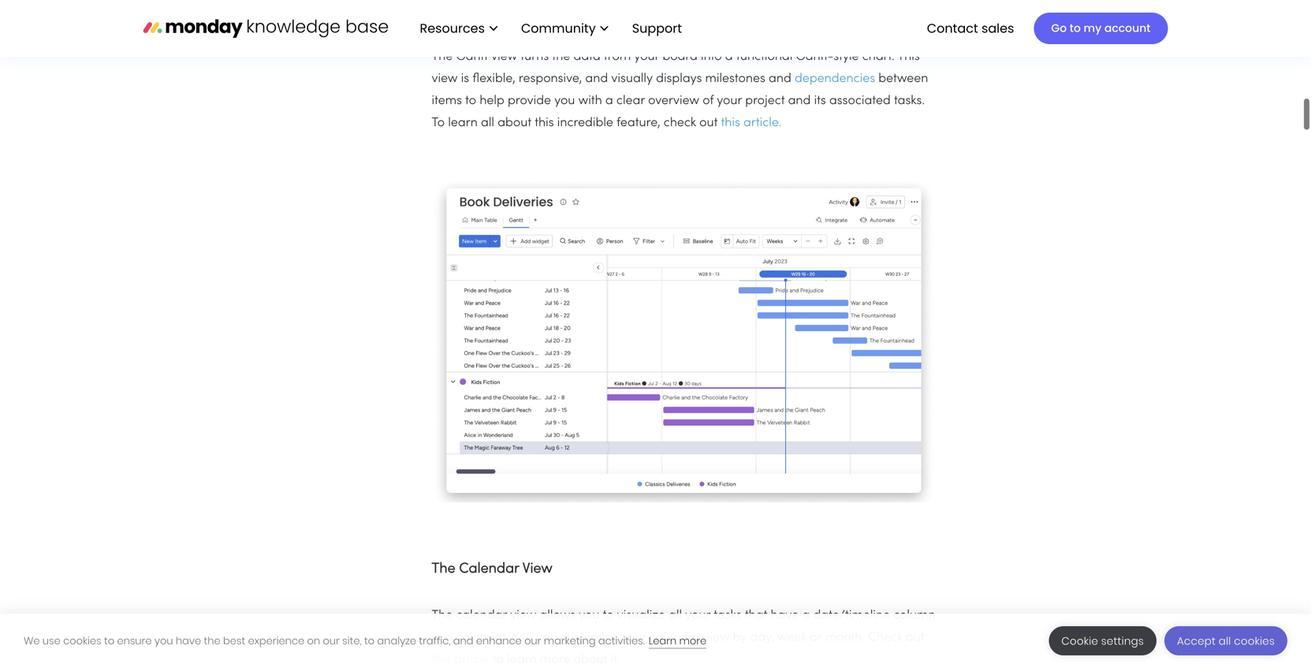 Task type: describe. For each thing, give the bounding box(es) containing it.
this article link
[[432, 654, 490, 666]]

a right in
[[445, 632, 453, 644]]

use
[[43, 634, 61, 648]]

you
[[512, 632, 533, 644]]

1 our from the left
[[323, 634, 340, 648]]

and inside dialog
[[453, 634, 474, 648]]

1 horizontal spatial calendar
[[650, 632, 701, 644]]

all inside the calendar view allows you to visualize all your tasks that have a date/timeline column in a calendar. you can customize your calendar view by day, week or month. check out
[[669, 610, 682, 622]]

2 our from the left
[[525, 634, 541, 648]]

week
[[778, 632, 807, 644]]

this
[[898, 51, 920, 63]]

flexible,
[[473, 73, 516, 85]]

provide
[[508, 95, 551, 107]]

to right site, on the left bottom of page
[[364, 634, 375, 648]]

to left ensure
[[104, 634, 114, 648]]

you for about
[[555, 95, 575, 107]]

into
[[701, 51, 722, 63]]

this article. link
[[721, 117, 782, 129]]

all inside between items to help provide you with a clear overview of your project and its associated tasks. to learn all about this incredible feature, check out
[[481, 117, 495, 129]]

help
[[480, 95, 505, 107]]

functional
[[737, 51, 793, 63]]

list containing resources
[[404, 0, 695, 57]]

the calendar view allows you to visualize all your tasks that have a date/timeline column in a calendar. you can customize your calendar view by day, week or month. check out
[[432, 610, 936, 644]]

associated
[[830, 95, 891, 107]]

have inside the calendar view allows you to visualize all your tasks that have a date/timeline column in a calendar. you can customize your calendar view by day, week or month. check out
[[771, 610, 799, 622]]

to inside between items to help provide you with a clear overview of your project and its associated tasks. to learn all about this incredible feature, check out
[[465, 95, 477, 107]]

to down enhance
[[493, 654, 504, 666]]

to
[[432, 117, 445, 129]]

tasks
[[714, 610, 742, 622]]

the inside 'the gantt view turns the data from your board into a functional gantt-style chart. this view is flexible, responsive, and visually displays milestones and'
[[552, 51, 571, 63]]

gantt-
[[796, 51, 834, 63]]

visualize
[[617, 610, 666, 622]]

style
[[834, 51, 859, 63]]

your inside 'the gantt view turns the data from your board into a functional gantt-style chart. this view is flexible, responsive, and visually displays milestones and'
[[635, 51, 660, 63]]

go to my account link
[[1034, 13, 1169, 44]]

contact
[[927, 19, 979, 37]]

the calendar view
[[432, 563, 553, 576]]

it.
[[611, 654, 620, 666]]

is
[[461, 73, 469, 85]]

visually
[[612, 73, 653, 85]]

contact sales link
[[919, 15, 1023, 42]]

site,
[[342, 634, 362, 648]]

we use cookies to ensure you have the best experience on our site, to analyze traffic, and enhance our marketing activities. learn more
[[24, 634, 707, 648]]

this article to learn more about it.
[[432, 654, 623, 666]]

day,
[[750, 632, 774, 644]]

experience
[[248, 634, 305, 648]]

its
[[814, 95, 826, 107]]

accept
[[1178, 634, 1216, 648]]

about inside between items to help provide you with a clear overview of your project and its associated tasks. to learn all about this incredible feature, check out
[[498, 117, 532, 129]]

can
[[537, 632, 558, 644]]

this inside between items to help provide you with a clear overview of your project and its associated tasks. to learn all about this incredible feature, check out
[[535, 117, 554, 129]]

article.
[[744, 117, 782, 129]]

your inside between items to help provide you with a clear overview of your project and its associated tasks. to learn all about this incredible feature, check out
[[717, 95, 742, 107]]

a up week
[[802, 610, 810, 622]]

my
[[1084, 21, 1102, 36]]

community
[[521, 19, 596, 37]]

contact sales
[[927, 19, 1015, 37]]

support
[[632, 19, 682, 37]]

1 vertical spatial learn
[[507, 654, 537, 666]]

analyze
[[377, 634, 416, 648]]

go to my account
[[1052, 21, 1151, 36]]

a inside 'the gantt view turns the data from your board into a functional gantt-style chart. this view is flexible, responsive, and visually displays milestones and'
[[726, 51, 733, 63]]

your left 'tasks'
[[686, 610, 711, 622]]

community link
[[513, 15, 617, 42]]

calendar.
[[456, 632, 510, 644]]

marketing
[[544, 634, 596, 648]]

incredible
[[557, 117, 614, 129]]

clear
[[617, 95, 645, 107]]

dialog containing cookie settings
[[0, 614, 1312, 668]]

you inside the calendar view allows you to visualize all your tasks that have a date/timeline column in a calendar. you can customize your calendar view by day, week or month. check out
[[579, 610, 600, 622]]

we
[[24, 634, 40, 648]]

with
[[579, 95, 602, 107]]

from
[[604, 51, 631, 63]]

best
[[223, 634, 245, 648]]

learn inside between items to help provide you with a clear overview of your project and its associated tasks. to learn all about this incredible feature, check out
[[448, 117, 478, 129]]

and up with
[[586, 73, 608, 85]]

displays
[[656, 73, 702, 85]]

between items to help provide you with a clear overview of your project and its associated tasks. to learn all about this incredible feature, check out
[[432, 73, 929, 129]]

project
[[746, 95, 785, 107]]

0 vertical spatial calendar
[[456, 610, 507, 622]]

feature,
[[617, 117, 661, 129]]

this article.
[[721, 117, 782, 129]]

activities.
[[599, 634, 645, 648]]

that
[[745, 610, 768, 622]]

or
[[811, 632, 822, 644]]

image image
[[432, 181, 937, 503]]

to inside the calendar view allows you to visualize all your tasks that have a date/timeline column in a calendar. you can customize your calendar view by day, week or month. check out
[[603, 610, 614, 622]]

date/timeline
[[814, 610, 891, 622]]

customize
[[561, 632, 618, 644]]

the for the calendar view
[[432, 563, 456, 576]]

dependencies
[[795, 73, 876, 85]]

responsive,
[[519, 73, 582, 85]]

and inside between items to help provide you with a clear overview of your project and its associated tasks. to learn all about this incredible feature, check out
[[788, 95, 811, 107]]

a inside between items to help provide you with a clear overview of your project and its associated tasks. to learn all about this incredible feature, check out
[[606, 95, 613, 107]]

items
[[432, 95, 462, 107]]

milestones
[[706, 73, 766, 85]]



Task type: locate. For each thing, give the bounding box(es) containing it.
0 horizontal spatial about
[[498, 117, 532, 129]]

our
[[323, 634, 340, 648], [525, 634, 541, 648]]

the gantt view turns the data from your board into a functional gantt-style chart. this view is flexible, responsive, and visually displays milestones and
[[432, 51, 920, 85]]

more right the learn
[[680, 634, 707, 648]]

view left "by"
[[704, 632, 730, 644]]

the up in
[[432, 610, 453, 622]]

0 horizontal spatial the
[[204, 634, 221, 648]]

0 vertical spatial about
[[498, 117, 532, 129]]

this down provide
[[535, 117, 554, 129]]

learn
[[448, 117, 478, 129], [507, 654, 537, 666]]

overview
[[648, 95, 700, 107]]

1 horizontal spatial all
[[669, 610, 682, 622]]

the inside the calendar view allows you to visualize all your tasks that have a date/timeline column in a calendar. you can customize your calendar view by day, week or month. check out
[[432, 610, 453, 622]]

you left with
[[555, 95, 575, 107]]

1 vertical spatial calendar
[[650, 632, 701, 644]]

resources
[[420, 19, 485, 37]]

0 horizontal spatial this
[[432, 654, 451, 666]]

to left help
[[465, 95, 477, 107]]

out down column
[[907, 632, 925, 644]]

learn
[[649, 634, 677, 648]]

0 horizontal spatial learn
[[448, 117, 478, 129]]

view
[[492, 51, 518, 63], [432, 73, 458, 85], [511, 610, 537, 622], [704, 632, 730, 644]]

ensure
[[117, 634, 152, 648]]

the left best
[[204, 634, 221, 648]]

turns
[[521, 51, 549, 63]]

1 horizontal spatial learn
[[507, 654, 537, 666]]

month.
[[826, 632, 865, 644]]

this left article.
[[721, 117, 741, 129]]

calendar
[[456, 610, 507, 622], [650, 632, 701, 644]]

all down help
[[481, 117, 495, 129]]

view left "is"
[[432, 73, 458, 85]]

cookies inside accept all cookies button
[[1235, 634, 1275, 648]]

1 vertical spatial the
[[432, 563, 456, 576]]

0 vertical spatial out
[[700, 117, 718, 129]]

article
[[454, 654, 490, 666]]

cookie
[[1062, 634, 1099, 648]]

1 horizontal spatial have
[[771, 610, 799, 622]]

0 vertical spatial the
[[552, 51, 571, 63]]

traffic,
[[419, 634, 451, 648]]

all inside button
[[1219, 634, 1232, 648]]

and up project
[[769, 73, 792, 85]]

1 horizontal spatial this
[[535, 117, 554, 129]]

learn more link
[[649, 634, 707, 649]]

have inside dialog
[[176, 634, 201, 648]]

a right with
[[606, 95, 613, 107]]

have
[[771, 610, 799, 622], [176, 634, 201, 648]]

the for the calendar view allows you to visualize all your tasks that have a date/timeline column in a calendar. you can customize your calendar view by day, week or month. check out
[[432, 610, 453, 622]]

learn right to
[[448, 117, 478, 129]]

this down traffic,
[[432, 654, 451, 666]]

1 horizontal spatial the
[[552, 51, 571, 63]]

gantt
[[456, 51, 488, 63]]

to inside 'link'
[[1070, 21, 1081, 36]]

you for activities.
[[154, 634, 173, 648]]

out inside between items to help provide you with a clear overview of your project and its associated tasks. to learn all about this incredible feature, check out
[[700, 117, 718, 129]]

data
[[574, 51, 601, 63]]

all
[[481, 117, 495, 129], [669, 610, 682, 622], [1219, 634, 1232, 648]]

1 horizontal spatial about
[[574, 654, 608, 666]]

the for the gantt view turns the data from your board into a functional gantt-style chart. this view is flexible, responsive, and visually displays milestones and
[[432, 51, 453, 63]]

0 vertical spatial have
[[771, 610, 799, 622]]

more
[[680, 634, 707, 648], [540, 654, 570, 666]]

1 horizontal spatial out
[[907, 632, 925, 644]]

1 horizontal spatial cookies
[[1235, 634, 1275, 648]]

check
[[869, 632, 903, 644]]

more inside dialog
[[680, 634, 707, 648]]

0 horizontal spatial more
[[540, 654, 570, 666]]

1 vertical spatial all
[[669, 610, 682, 622]]

you inside dialog
[[154, 634, 173, 648]]

and left its
[[788, 95, 811, 107]]

by
[[733, 632, 747, 644]]

about down provide
[[498, 117, 532, 129]]

out
[[700, 117, 718, 129], [907, 632, 925, 644]]

0 vertical spatial you
[[555, 95, 575, 107]]

view
[[523, 563, 553, 576]]

the inside dialog
[[204, 634, 221, 648]]

cookie settings button
[[1049, 626, 1157, 655]]

about down customize
[[574, 654, 608, 666]]

view up you
[[511, 610, 537, 622]]

2 cookies from the left
[[1235, 634, 1275, 648]]

1 horizontal spatial our
[[525, 634, 541, 648]]

this for this article.
[[721, 117, 741, 129]]

1 vertical spatial have
[[176, 634, 201, 648]]

1 cookies from the left
[[63, 634, 101, 648]]

you inside between items to help provide you with a clear overview of your project and its associated tasks. to learn all about this incredible feature, check out
[[555, 95, 575, 107]]

to right 'go'
[[1070, 21, 1081, 36]]

the left gantt
[[432, 51, 453, 63]]

check
[[664, 117, 696, 129]]

in
[[432, 632, 442, 644]]

go
[[1052, 21, 1067, 36]]

board
[[663, 51, 698, 63]]

your up visually
[[635, 51, 660, 63]]

this
[[535, 117, 554, 129], [721, 117, 741, 129], [432, 654, 451, 666]]

out inside the calendar view allows you to visualize all your tasks that have a date/timeline column in a calendar. you can customize your calendar view by day, week or month. check out
[[907, 632, 925, 644]]

0 horizontal spatial out
[[700, 117, 718, 129]]

2 the from the top
[[432, 563, 456, 576]]

support link
[[625, 15, 695, 42], [632, 19, 687, 37]]

1 horizontal spatial more
[[680, 634, 707, 648]]

calendar up calendar.
[[456, 610, 507, 622]]

cookies for use
[[63, 634, 101, 648]]

of
[[703, 95, 714, 107]]

cookies
[[63, 634, 101, 648], [1235, 634, 1275, 648]]

monday.com logo image
[[143, 11, 388, 45]]

settings
[[1102, 634, 1144, 648]]

all right accept on the right of page
[[1219, 634, 1232, 648]]

3 the from the top
[[432, 610, 453, 622]]

cookies right use
[[63, 634, 101, 648]]

0 vertical spatial learn
[[448, 117, 478, 129]]

calendar down visualize
[[650, 632, 701, 644]]

0 horizontal spatial you
[[154, 634, 173, 648]]

all up learn more link
[[669, 610, 682, 622]]

enhance
[[476, 634, 522, 648]]

calendar
[[459, 563, 519, 576]]

between
[[879, 73, 929, 85]]

1 horizontal spatial you
[[555, 95, 575, 107]]

our right on
[[323, 634, 340, 648]]

have left best
[[176, 634, 201, 648]]

2 horizontal spatial this
[[721, 117, 741, 129]]

1 vertical spatial about
[[574, 654, 608, 666]]

main element
[[404, 0, 1169, 57]]

and
[[586, 73, 608, 85], [769, 73, 792, 85], [788, 95, 811, 107], [453, 634, 474, 648]]

account
[[1105, 21, 1151, 36]]

the
[[432, 51, 453, 63], [432, 563, 456, 576], [432, 610, 453, 622]]

0 vertical spatial the
[[432, 51, 453, 63]]

the up responsive,
[[552, 51, 571, 63]]

0 horizontal spatial our
[[323, 634, 340, 648]]

1 vertical spatial the
[[204, 634, 221, 648]]

the inside 'the gantt view turns the data from your board into a functional gantt-style chart. this view is flexible, responsive, and visually displays milestones and'
[[432, 51, 453, 63]]

sales
[[982, 19, 1015, 37]]

the left calendar
[[432, 563, 456, 576]]

1 vertical spatial you
[[579, 610, 600, 622]]

cookies right accept on the right of page
[[1235, 634, 1275, 648]]

1 the from the top
[[432, 51, 453, 63]]

resources link
[[412, 15, 506, 42]]

to
[[1070, 21, 1081, 36], [465, 95, 477, 107], [603, 610, 614, 622], [104, 634, 114, 648], [364, 634, 375, 648], [493, 654, 504, 666]]

you up customize
[[579, 610, 600, 622]]

0 horizontal spatial all
[[481, 117, 495, 129]]

0 horizontal spatial have
[[176, 634, 201, 648]]

0 horizontal spatial cookies
[[63, 634, 101, 648]]

0 horizontal spatial calendar
[[456, 610, 507, 622]]

a right into
[[726, 51, 733, 63]]

1 vertical spatial out
[[907, 632, 925, 644]]

about
[[498, 117, 532, 129], [574, 654, 608, 666]]

you right ensure
[[154, 634, 173, 648]]

2 horizontal spatial all
[[1219, 634, 1232, 648]]

and up 'this article' link at the left
[[453, 634, 474, 648]]

more down 'can'
[[540, 654, 570, 666]]

your right of
[[717, 95, 742, 107]]

cookies for all
[[1235, 634, 1275, 648]]

you
[[555, 95, 575, 107], [579, 610, 600, 622], [154, 634, 173, 648]]

view up flexible,
[[492, 51, 518, 63]]

have up week
[[771, 610, 799, 622]]

cookie settings
[[1062, 634, 1144, 648]]

accept all cookies button
[[1165, 626, 1288, 655]]

list
[[404, 0, 695, 57]]

accept all cookies
[[1178, 634, 1275, 648]]

tasks.
[[894, 95, 925, 107]]

column
[[894, 610, 936, 622]]

this for this article to learn more about it.
[[432, 654, 451, 666]]

dialog
[[0, 614, 1312, 668]]

our up this article to learn more about it.
[[525, 634, 541, 648]]

chart.
[[863, 51, 895, 63]]

1 vertical spatial more
[[540, 654, 570, 666]]

a
[[726, 51, 733, 63], [606, 95, 613, 107], [802, 610, 810, 622], [445, 632, 453, 644]]

2 vertical spatial all
[[1219, 634, 1232, 648]]

on
[[307, 634, 320, 648]]

out down of
[[700, 117, 718, 129]]

to up activities.
[[603, 610, 614, 622]]

dependencies link
[[795, 73, 876, 85]]

2 vertical spatial you
[[154, 634, 173, 648]]

0 vertical spatial all
[[481, 117, 495, 129]]

2 vertical spatial the
[[432, 610, 453, 622]]

learn down you
[[507, 654, 537, 666]]

allows
[[540, 610, 576, 622]]

2 horizontal spatial you
[[579, 610, 600, 622]]

0 vertical spatial more
[[680, 634, 707, 648]]

your down visualize
[[621, 632, 646, 644]]



Task type: vqa. For each thing, say whether or not it's contained in the screenshot.
'COMMUNITIES' associated with find
no



